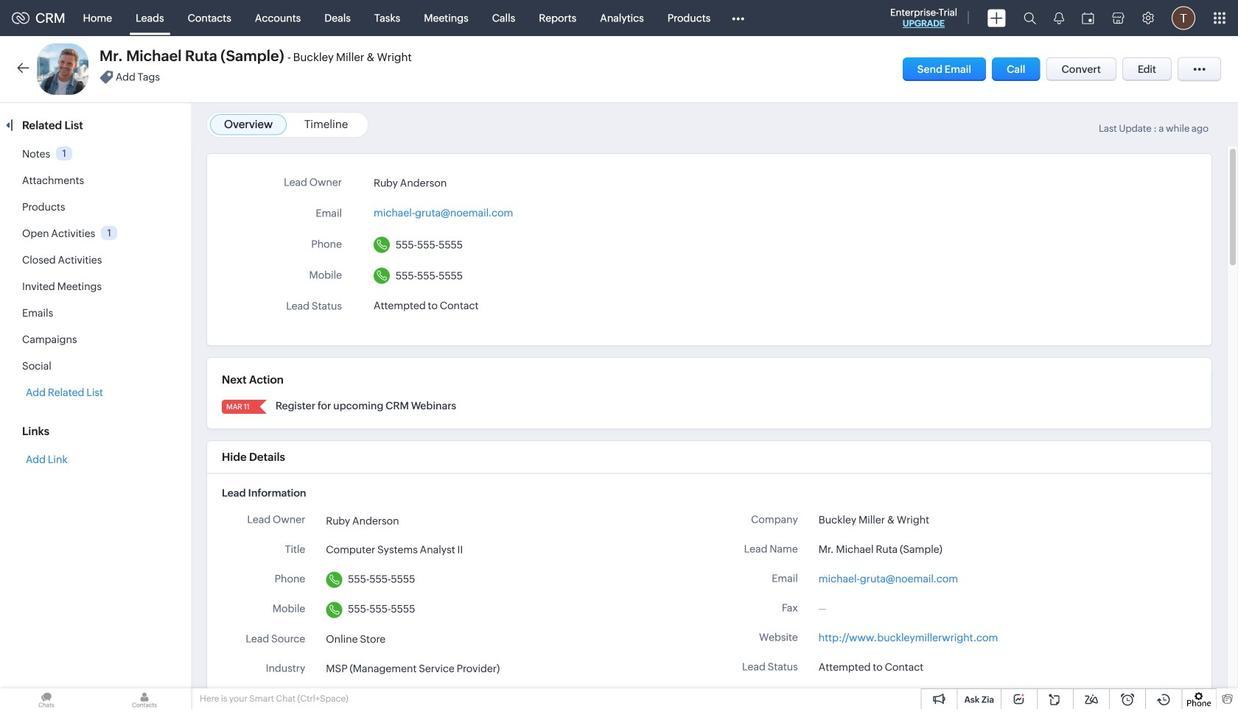 Task type: vqa. For each thing, say whether or not it's contained in the screenshot.
Create Menu image
yes



Task type: describe. For each thing, give the bounding box(es) containing it.
search image
[[1024, 12, 1036, 24]]

profile image
[[1172, 6, 1195, 30]]

logo image
[[12, 12, 29, 24]]

contacts image
[[98, 689, 191, 710]]

create menu element
[[979, 0, 1015, 36]]

profile element
[[1163, 0, 1204, 36]]

chats image
[[0, 689, 93, 710]]

search element
[[1015, 0, 1045, 36]]



Task type: locate. For each thing, give the bounding box(es) containing it.
signals image
[[1054, 12, 1064, 24]]

signals element
[[1045, 0, 1073, 36]]

Other Modules field
[[722, 6, 754, 30]]

calendar image
[[1082, 12, 1094, 24]]

create menu image
[[988, 9, 1006, 27]]



